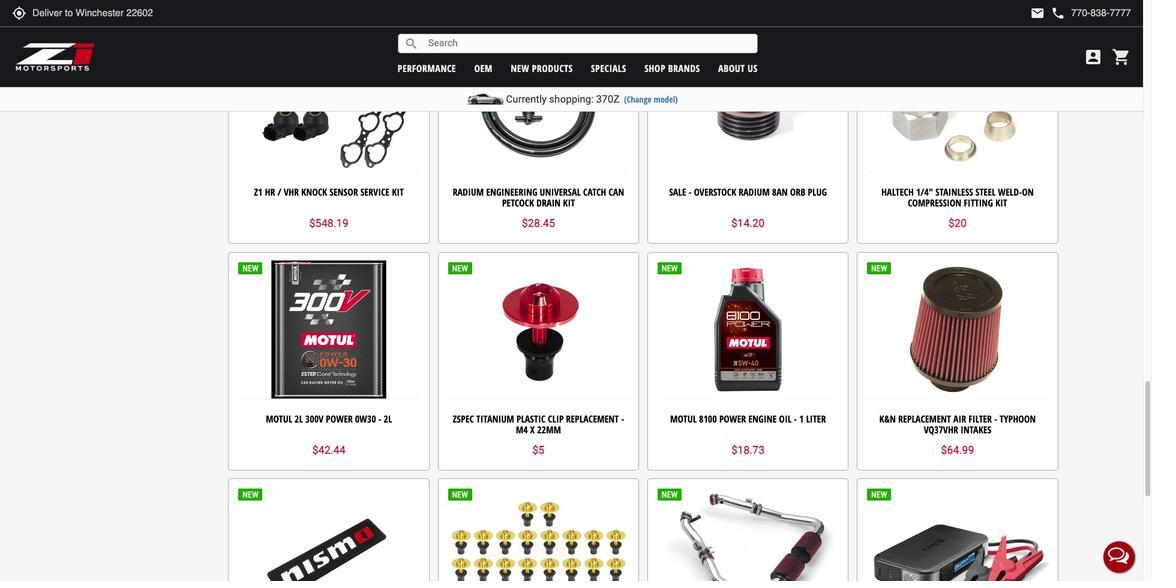 Task type: locate. For each thing, give the bounding box(es) containing it.
intakes
[[961, 423, 992, 436]]

sale
[[670, 186, 687, 199]]

1 horizontal spatial radium
[[739, 186, 770, 199]]

2l right 0w30
[[384, 413, 392, 426]]

knock
[[301, 186, 327, 199]]

plug
[[808, 186, 828, 199]]

$20
[[949, 217, 967, 229]]

replacement right the clip
[[566, 413, 619, 426]]

drain
[[537, 196, 561, 209]]

0 horizontal spatial kit
[[392, 186, 404, 199]]

kit
[[392, 186, 404, 199], [563, 196, 575, 209], [996, 196, 1008, 209]]

8100
[[700, 413, 717, 426]]

overstock
[[695, 186, 737, 199]]

phone
[[1052, 6, 1066, 20]]

mail
[[1031, 6, 1046, 20]]

1 replacement from the left
[[566, 413, 619, 426]]

replacement inside zspec titanium plastic clip replacement - m4 x 22mm
[[566, 413, 619, 426]]

currently shopping: 370z (change model)
[[506, 93, 678, 105]]

2l left 300v in the left of the page
[[295, 413, 303, 426]]

mail phone
[[1031, 6, 1066, 20]]

0 horizontal spatial radium
[[453, 186, 484, 199]]

2 replacement from the left
[[899, 413, 952, 426]]

2 horizontal spatial kit
[[996, 196, 1008, 209]]

Search search field
[[419, 34, 758, 53]]

vhr
[[284, 186, 299, 199]]

$18.73
[[732, 444, 765, 456]]

motul 8100 power engine oil - 1 liter
[[671, 413, 827, 426]]

typhoon
[[1000, 413, 1037, 426]]

radium left engineering
[[453, 186, 484, 199]]

0 horizontal spatial 2l
[[295, 413, 303, 426]]

products
[[532, 62, 573, 75]]

kit for drain
[[563, 196, 575, 209]]

0 horizontal spatial replacement
[[566, 413, 619, 426]]

370z
[[597, 93, 620, 105]]

brands
[[669, 62, 701, 75]]

1 horizontal spatial replacement
[[899, 413, 952, 426]]

1
[[800, 413, 804, 426]]

my_location
[[12, 6, 26, 20]]

phone link
[[1052, 6, 1132, 20]]

universal
[[540, 186, 581, 199]]

liter
[[807, 413, 827, 426]]

radium engineering universal catch can petcock drain kit
[[453, 186, 625, 209]]

kit right drain
[[563, 196, 575, 209]]

new products
[[511, 62, 573, 75]]

replacement left air
[[899, 413, 952, 426]]

oem link
[[475, 62, 493, 75]]

can
[[609, 186, 625, 199]]

petcock
[[502, 196, 534, 209]]

kit right fitting
[[996, 196, 1008, 209]]

shopping:
[[550, 93, 594, 105]]

- inside zspec titanium plastic clip replacement - m4 x 22mm
[[622, 413, 625, 426]]

$64.99
[[942, 444, 975, 456]]

-
[[689, 186, 692, 199], [379, 413, 382, 426], [622, 413, 625, 426], [794, 413, 798, 426], [995, 413, 998, 426]]

- inside k&n replacement air filter - typhoon vq37vhr intakes
[[995, 413, 998, 426]]

kit inside radium engineering universal catch can petcock drain kit
[[563, 196, 575, 209]]

kit right service
[[392, 186, 404, 199]]

zspec
[[453, 413, 474, 426]]

1 horizontal spatial 2l
[[384, 413, 392, 426]]

1 radium from the left
[[453, 186, 484, 199]]

weld-
[[999, 186, 1023, 199]]

300v
[[306, 413, 324, 426]]

motul
[[266, 413, 292, 426]]

radium inside radium engineering universal catch can petcock drain kit
[[453, 186, 484, 199]]

1/4"
[[917, 186, 934, 199]]

mail link
[[1031, 6, 1046, 20]]

fitting
[[965, 196, 994, 209]]

vq37vhr
[[925, 423, 959, 436]]

orb
[[791, 186, 806, 199]]

power
[[326, 413, 353, 426]]

shopping_cart
[[1113, 47, 1132, 67]]

2 2l from the left
[[384, 413, 392, 426]]

zspec titanium plastic clip replacement - m4 x 22mm
[[453, 413, 625, 436]]

/
[[278, 186, 282, 199]]

22mm
[[538, 423, 561, 436]]

haltech 1/4" stainless steel weld-on compression fitting kit
[[882, 186, 1035, 209]]

about us
[[719, 62, 758, 75]]

sale - overstock radium 8an orb plug
[[670, 186, 828, 199]]

radium left 8an at the right of page
[[739, 186, 770, 199]]

replacement
[[566, 413, 619, 426], [899, 413, 952, 426]]

1 horizontal spatial kit
[[563, 196, 575, 209]]

0w30
[[355, 413, 376, 426]]

oem
[[475, 62, 493, 75]]

- for motul 2l 300v power 0w30 - 2l
[[379, 413, 382, 426]]

oil
[[780, 413, 792, 426]]

2l
[[295, 413, 303, 426], [384, 413, 392, 426]]

kit for service
[[392, 186, 404, 199]]

titanium
[[477, 413, 514, 426]]

$5
[[533, 444, 545, 456]]



Task type: describe. For each thing, give the bounding box(es) containing it.
filter
[[969, 413, 993, 426]]

specials
[[591, 62, 627, 75]]

shop brands
[[645, 62, 701, 75]]

steel
[[976, 186, 996, 199]]

motul
[[671, 413, 697, 426]]

new
[[511, 62, 530, 75]]

$548.19
[[310, 217, 349, 229]]

performance link
[[398, 62, 456, 75]]

about
[[719, 62, 746, 75]]

$42.44
[[313, 444, 346, 456]]

(change
[[624, 94, 652, 105]]

k&n
[[880, 413, 897, 426]]

haltech
[[882, 186, 914, 199]]

z1 hr / vhr knock sensor service kit
[[254, 186, 404, 199]]

stainless
[[936, 186, 974, 199]]

replacement inside k&n replacement air filter - typhoon vq37vhr intakes
[[899, 413, 952, 426]]

k&n replacement air filter - typhoon vq37vhr intakes
[[880, 413, 1037, 436]]

service
[[361, 186, 390, 199]]

engineering
[[487, 186, 538, 199]]

engine
[[749, 413, 777, 426]]

new products link
[[511, 62, 573, 75]]

plastic
[[517, 413, 546, 426]]

clip
[[548, 413, 564, 426]]

8an
[[773, 186, 788, 199]]

$28.45
[[522, 217, 555, 229]]

kit inside the haltech 1/4" stainless steel weld-on compression fitting kit
[[996, 196, 1008, 209]]

- for zspec titanium plastic clip replacement - m4 x 22mm
[[622, 413, 625, 426]]

shop brands link
[[645, 62, 701, 75]]

catch
[[584, 186, 607, 199]]

x
[[531, 423, 535, 436]]

currently
[[506, 93, 547, 105]]

2 radium from the left
[[739, 186, 770, 199]]

motul 2l 300v power 0w30 - 2l
[[266, 413, 392, 426]]

us
[[748, 62, 758, 75]]

- for motul 8100 power engine oil - 1 liter
[[794, 413, 798, 426]]

about us link
[[719, 62, 758, 75]]

z1
[[254, 186, 263, 199]]

sensor
[[330, 186, 358, 199]]

$14.20
[[732, 217, 765, 229]]

power
[[720, 413, 747, 426]]

account_box link
[[1082, 47, 1107, 67]]

performance
[[398, 62, 456, 75]]

m4
[[516, 423, 528, 436]]

shopping_cart link
[[1110, 47, 1132, 67]]

model)
[[654, 94, 678, 105]]

on
[[1023, 186, 1035, 199]]

specials link
[[591, 62, 627, 75]]

compression
[[909, 196, 962, 209]]

air
[[954, 413, 967, 426]]

z1 motorsports logo image
[[15, 42, 96, 72]]

search
[[405, 36, 419, 51]]

1 2l from the left
[[295, 413, 303, 426]]

account_box
[[1085, 47, 1104, 67]]

shop
[[645, 62, 666, 75]]

(change model) link
[[624, 94, 678, 105]]

hr
[[265, 186, 275, 199]]



Task type: vqa. For each thing, say whether or not it's contained in the screenshot.
"Tuned"
no



